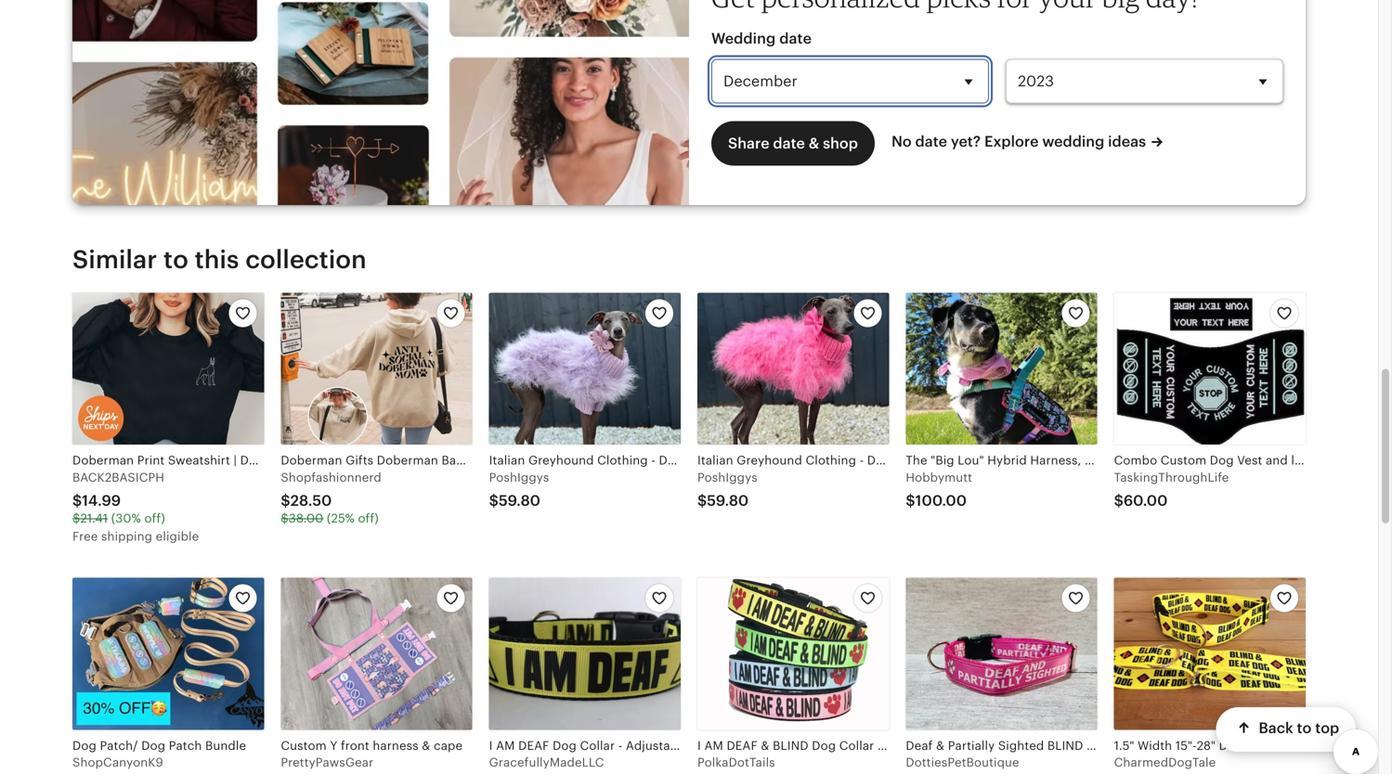 Task type: vqa. For each thing, say whether or not it's contained in the screenshot.
Greyhound associated with Italian Greyhound Clothing - Dog  Knitted Jumper | Purple PoshIggys $ 59.80
yes



Task type: locate. For each thing, give the bounding box(es) containing it.
1 horizontal spatial greyhound
[[737, 454, 802, 468]]

100.00
[[915, 493, 967, 509]]

off) inside shopfashionnerd $ 28.50 $ 38.00 (25% off)
[[358, 512, 379, 526]]

2 italian from the left
[[697, 454, 733, 468]]

1 horizontal spatial jumper
[[940, 454, 984, 468]]

1 59.80 from the left
[[499, 493, 540, 509]]

off) right (30%
[[144, 512, 165, 526]]

2 greyhound from the left
[[737, 454, 802, 468]]

0 horizontal spatial 59.80
[[499, 493, 540, 509]]

1 horizontal spatial italian
[[697, 454, 733, 468]]

0 horizontal spatial off)
[[144, 512, 165, 526]]

italian for italian greyhound clothing - dog  knitted jumper | pink poshiggys $ 59.80
[[697, 454, 733, 468]]

front
[[341, 739, 369, 753]]

off) for 28.50
[[358, 512, 379, 526]]

- inside 'italian greyhound clothing - dog  knitted jumper | purple poshiggys $ 59.80'
[[651, 454, 656, 468]]

greyhound
[[528, 454, 594, 468], [737, 454, 802, 468]]

| left purple
[[779, 454, 782, 468]]

1 horizontal spatial -
[[651, 454, 656, 468]]

hobbymutt
[[906, 471, 972, 485]]

poshiggys for italian greyhound clothing - dog  knitted jumper | purple poshiggys $ 59.80
[[489, 471, 549, 485]]

59.80 inside 'italian greyhound clothing - dog  knitted jumper | purple poshiggys $ 59.80'
[[499, 493, 540, 509]]

2 59.80 from the left
[[707, 493, 749, 509]]

dog inside 'italian greyhound clothing - dog  knitted jumper | purple poshiggys $ 59.80'
[[659, 454, 683, 468]]

knitted for italian greyhound clothing - dog  knitted jumper | pink poshiggys $ 59.80
[[895, 454, 937, 468]]

(30%
[[111, 512, 141, 526]]

1 vertical spatial to
[[1297, 720, 1311, 737]]

off)
[[144, 512, 165, 526], [358, 512, 379, 526]]

0 horizontal spatial clothing
[[597, 454, 648, 468]]

knitted inside 'italian greyhound clothing - dog  knitted jumper | purple poshiggys $ 59.80'
[[686, 454, 729, 468]]

doberman gifts doberman back print hoodie doberman sweatshirt doberman shirt pullover sweater funny dog mom antisocial anti social dog mama image
[[281, 293, 472, 445]]

dottiespetboutique link
[[906, 578, 1097, 774]]

share date & shop
[[728, 135, 858, 152]]

1 horizontal spatial 59.80
[[707, 493, 749, 509]]

am
[[496, 739, 515, 753]]

date right the no
[[915, 133, 947, 150]]

to left this
[[163, 245, 188, 274]]

0 horizontal spatial to
[[163, 245, 188, 274]]

60.00
[[1124, 493, 1168, 509]]

0 horizontal spatial |
[[779, 454, 782, 468]]

28.50
[[290, 493, 332, 509]]

14.99
[[82, 493, 121, 509]]

collar up gracefullymadellc
[[580, 739, 615, 753]]

1 knitted from the left
[[686, 454, 729, 468]]

date right the wedding
[[779, 30, 812, 47]]

| left pink
[[987, 454, 991, 468]]

0 horizontal spatial &
[[422, 739, 430, 753]]

2 collar from the left
[[719, 739, 754, 753]]

59.80 for italian greyhound clothing - dog  knitted jumper | pink poshiggys $ 59.80
[[707, 493, 749, 509]]

38.00
[[289, 512, 323, 526]]

combo custom dog vest and leash wrap bundle, dog bundle, s&r vest, butterfly vest, custom cape, embroidered, dog gear, custom dog, dog vest image
[[1114, 293, 1306, 445]]

dog patch/ dog patch bundle image
[[72, 578, 264, 730]]

poshiggys inside italian greyhound clothing - dog  knitted jumper | pink poshiggys $ 59.80
[[697, 471, 758, 485]]

knitted inside italian greyhound clothing - dog  knitted jumper | pink poshiggys $ 59.80
[[895, 454, 937, 468]]

to left top
[[1297, 720, 1311, 737]]

off) inside back2basicph $ 14.99 $ 21.41 (30% off) free shipping eligible
[[144, 512, 165, 526]]

shopfashionnerd $ 28.50 $ 38.00 (25% off)
[[281, 471, 382, 526]]

0 horizontal spatial italian
[[489, 454, 525, 468]]

1 horizontal spatial &
[[809, 135, 819, 152]]

0 horizontal spatial -
[[618, 739, 623, 753]]

1 poshiggys from the left
[[489, 471, 549, 485]]

59.80
[[499, 493, 540, 509], [707, 493, 749, 509]]

0 horizontal spatial knitted
[[686, 454, 729, 468]]

date inside share date & shop 'button'
[[773, 135, 805, 152]]

greyhound inside 'italian greyhound clothing - dog  knitted jumper | purple poshiggys $ 59.80'
[[528, 454, 594, 468]]

italian for italian greyhound clothing - dog  knitted jumper | purple poshiggys $ 59.80
[[489, 454, 525, 468]]

1 horizontal spatial |
[[987, 454, 991, 468]]

1 greyhound from the left
[[528, 454, 594, 468]]

clothing for italian greyhound clothing - dog  knitted jumper | pink poshiggys $ 59.80
[[806, 454, 856, 468]]

jumper inside italian greyhound clothing - dog  knitted jumper | pink poshiggys $ 59.80
[[940, 454, 984, 468]]

back to top button
[[1216, 708, 1356, 752]]

2 | from the left
[[987, 454, 991, 468]]

2 poshiggys from the left
[[697, 471, 758, 485]]

wedding date
[[711, 30, 812, 47]]

charmeddogtale link
[[1114, 578, 1306, 774]]

off) right (25%
[[358, 512, 379, 526]]

jumper for italian greyhound clothing - dog  knitted jumper | pink poshiggys $ 59.80
[[940, 454, 984, 468]]

shopcanyonk9
[[72, 756, 163, 770]]

clothing for italian greyhound clothing - dog  knitted jumper | purple poshiggys $ 59.80
[[597, 454, 648, 468]]

dottiespetboutique
[[906, 756, 1019, 770]]

& left the "shop"
[[809, 135, 819, 152]]

0 vertical spatial to
[[163, 245, 188, 274]]

i am deaf dog collar - adjustable dog collar gracefullymadellc
[[489, 739, 754, 770]]

poshiggys
[[489, 471, 549, 485], [697, 471, 758, 485]]

explore
[[984, 133, 1039, 150]]

|
[[779, 454, 782, 468], [987, 454, 991, 468]]

1 off) from the left
[[144, 512, 165, 526]]

(25%
[[327, 512, 355, 526]]

1 horizontal spatial off)
[[358, 512, 379, 526]]

custom
[[281, 739, 327, 753]]

clothing inside italian greyhound clothing - dog  knitted jumper | pink poshiggys $ 59.80
[[806, 454, 856, 468]]

| inside 'italian greyhound clothing - dog  knitted jumper | purple poshiggys $ 59.80'
[[779, 454, 782, 468]]

italian inside 'italian greyhound clothing - dog  knitted jumper | purple poshiggys $ 59.80'
[[489, 454, 525, 468]]

- inside italian greyhound clothing - dog  knitted jumper | pink poshiggys $ 59.80
[[860, 454, 864, 468]]

greyhound inside italian greyhound clothing - dog  knitted jumper | pink poshiggys $ 59.80
[[737, 454, 802, 468]]

knitted
[[686, 454, 729, 468], [895, 454, 937, 468]]

2 clothing from the left
[[806, 454, 856, 468]]

0 horizontal spatial collar
[[580, 739, 615, 753]]

taskingthroughlife $ 60.00
[[1114, 471, 1229, 509]]

italian
[[489, 454, 525, 468], [697, 454, 733, 468]]

1 clothing from the left
[[597, 454, 648, 468]]

date
[[779, 30, 812, 47], [915, 133, 947, 150], [773, 135, 805, 152]]

jumper up hobbymutt on the right bottom of page
[[940, 454, 984, 468]]

1 jumper from the left
[[732, 454, 776, 468]]

1 horizontal spatial knitted
[[895, 454, 937, 468]]

1 italian from the left
[[489, 454, 525, 468]]

clothing inside 'italian greyhound clothing - dog  knitted jumper | purple poshiggys $ 59.80'
[[597, 454, 648, 468]]

free
[[72, 530, 98, 543]]

harness
[[373, 739, 419, 753]]

jumper left purple
[[732, 454, 776, 468]]

2 jumper from the left
[[940, 454, 984, 468]]

italian inside italian greyhound clothing - dog  knitted jumper | pink poshiggys $ 59.80
[[697, 454, 733, 468]]

- for italian greyhound clothing - dog  knitted jumper | pink poshiggys $ 59.80
[[860, 454, 864, 468]]

2 off) from the left
[[358, 512, 379, 526]]

clothing
[[597, 454, 648, 468], [806, 454, 856, 468]]

to for similar
[[163, 245, 188, 274]]

top
[[1315, 720, 1339, 737]]

1 | from the left
[[779, 454, 782, 468]]

italian greyhound clothing - dog  knitted jumper | pink poshiggys $ 59.80
[[697, 454, 1019, 509]]

to
[[163, 245, 188, 274], [1297, 720, 1311, 737]]

jumper
[[732, 454, 776, 468], [940, 454, 984, 468]]

$
[[72, 493, 82, 509], [281, 493, 290, 509], [489, 493, 499, 509], [697, 493, 707, 509], [906, 493, 915, 509], [1114, 493, 1124, 509], [72, 512, 80, 526], [281, 512, 289, 526]]

59.80 inside italian greyhound clothing - dog  knitted jumper | pink poshiggys $ 59.80
[[707, 493, 749, 509]]

shop
[[823, 135, 858, 152]]

date right share
[[773, 135, 805, 152]]

1 horizontal spatial clothing
[[806, 454, 856, 468]]

0 horizontal spatial jumper
[[732, 454, 776, 468]]

| inside italian greyhound clothing - dog  knitted jumper | pink poshiggys $ 59.80
[[987, 454, 991, 468]]

2 knitted from the left
[[895, 454, 937, 468]]

prettypawsgear
[[281, 756, 374, 770]]

greyhound for italian greyhound clothing - dog  knitted jumper | purple poshiggys $ 59.80
[[528, 454, 594, 468]]

0 vertical spatial &
[[809, 135, 819, 152]]

charmeddogtale
[[1114, 756, 1216, 770]]

dog
[[659, 454, 683, 468], [867, 454, 891, 468], [72, 739, 96, 753], [141, 739, 165, 753], [553, 739, 577, 753], [692, 739, 716, 753]]

& left cape
[[422, 739, 430, 753]]

1 horizontal spatial poshiggys
[[697, 471, 758, 485]]

the "big lou" hybrid harness, dog hybrid harness, y-front, dog vest, dog gear, custom dog gear, dog hybrid, custom dog embroidery image
[[906, 293, 1097, 445]]

shopfashionnerd
[[281, 471, 382, 485]]

&
[[809, 135, 819, 152], [422, 739, 430, 753]]

date inside no date yet? explore wedding ideas link
[[915, 133, 947, 150]]

to inside back to top button
[[1297, 720, 1311, 737]]

back
[[1258, 720, 1293, 737]]

ideas
[[1108, 133, 1146, 150]]

no
[[891, 133, 912, 150]]

patch/
[[100, 739, 138, 753]]

1 vertical spatial &
[[422, 739, 430, 753]]

collar
[[580, 739, 615, 753], [719, 739, 754, 753]]

2 horizontal spatial -
[[860, 454, 864, 468]]

0 horizontal spatial poshiggys
[[489, 471, 549, 485]]

1 horizontal spatial to
[[1297, 720, 1311, 737]]

collar up polkadottails
[[719, 739, 754, 753]]

1 horizontal spatial collar
[[719, 739, 754, 753]]

0 horizontal spatial greyhound
[[528, 454, 594, 468]]

-
[[651, 454, 656, 468], [860, 454, 864, 468], [618, 739, 623, 753]]

jumper inside 'italian greyhound clothing - dog  knitted jumper | purple poshiggys $ 59.80'
[[732, 454, 776, 468]]

poshiggys inside 'italian greyhound clothing - dog  knitted jumper | purple poshiggys $ 59.80'
[[489, 471, 549, 485]]

knitted for italian greyhound clothing - dog  knitted jumper | purple poshiggys $ 59.80
[[686, 454, 729, 468]]



Task type: describe. For each thing, give the bounding box(es) containing it.
similar to this collection
[[72, 245, 367, 274]]

1 collar from the left
[[580, 739, 615, 753]]

i
[[489, 739, 493, 753]]

cape
[[434, 739, 463, 753]]

21.41
[[80, 512, 108, 526]]

back to top
[[1258, 720, 1339, 737]]

this
[[195, 245, 239, 274]]

share
[[728, 135, 769, 152]]

to for back
[[1297, 720, 1311, 737]]

greyhound for italian greyhound clothing - dog  knitted jumper | pink poshiggys $ 59.80
[[737, 454, 802, 468]]

collection
[[245, 245, 367, 274]]

y
[[330, 739, 337, 753]]

$ inside 'italian greyhound clothing - dog  knitted jumper | purple poshiggys $ 59.80'
[[489, 493, 499, 509]]

deaf & partially sighted blind dog ribbon puppy small large dog collar - choice of colours and fastenings. all sizes image
[[906, 578, 1097, 730]]

off) for 14.99
[[144, 512, 165, 526]]

polkadottails
[[697, 756, 775, 770]]

assortment of wedding items that are available on etsy image
[[72, 0, 689, 205]]

| for italian greyhound clothing - dog  knitted jumper | pink poshiggys $ 59.80
[[987, 454, 991, 468]]

| for italian greyhound clothing - dog  knitted jumper | purple poshiggys $ 59.80
[[779, 454, 782, 468]]

i am deaf & blind dog collar or leash,  deaf dog gear, blind dog porducts image
[[697, 578, 889, 730]]

custom y front harness & cape prettypawsgear
[[281, 739, 463, 770]]

date for wedding
[[779, 30, 812, 47]]

italian greyhound clothing - dog  knitted jumper | pink image
[[697, 293, 889, 445]]

pink
[[994, 454, 1019, 468]]

similar
[[72, 245, 157, 274]]

jumper for italian greyhound clothing - dog  knitted jumper | purple poshiggys $ 59.80
[[732, 454, 776, 468]]

italian greyhound clothing - dog  knitted jumper | purple poshiggys $ 59.80
[[489, 454, 824, 509]]

shipping
[[101, 530, 152, 543]]

bundle
[[205, 739, 246, 753]]

no date yet? explore wedding ideas
[[891, 133, 1146, 150]]

patch
[[169, 739, 202, 753]]

1.5" width 15"-28" deaf & blind dog collar or martingale, special collar, deaf dog, blind dog, caution image
[[1114, 578, 1306, 730]]

dog patch/ dog patch bundle shopcanyonk9
[[72, 739, 246, 770]]

deaf
[[518, 739, 549, 753]]

date for no
[[915, 133, 947, 150]]

polkadottails link
[[697, 578, 889, 774]]

& inside 'button'
[[809, 135, 819, 152]]

& inside custom y front harness & cape prettypawsgear
[[422, 739, 430, 753]]

dog inside italian greyhound clothing - dog  knitted jumper | pink poshiggys $ 59.80
[[867, 454, 891, 468]]

no date yet? explore wedding ideas link
[[891, 120, 1163, 152]]

share date & shop button
[[711, 121, 875, 166]]

i am deaf dog collar - adjustable dog collar image
[[489, 578, 681, 730]]

back2basicph $ 14.99 $ 21.41 (30% off) free shipping eligible
[[72, 471, 199, 543]]

$ inside hobbymutt $ 100.00
[[906, 493, 915, 509]]

$ inside italian greyhound clothing - dog  knitted jumper | pink poshiggys $ 59.80
[[697, 493, 707, 509]]

wedding
[[1042, 133, 1104, 150]]

doberman print sweatshirt | doberman mom hoodie | doberman owner crewneck | doberman sweatshirt | dog mom sweatshirt | dog mom gift | 112514 image
[[72, 293, 264, 445]]

hobbymutt $ 100.00
[[906, 471, 972, 509]]

italian greyhound clothing - dog  knitted jumper | purple image
[[489, 293, 681, 445]]

eligible
[[156, 530, 199, 543]]

back2basicph
[[72, 471, 164, 485]]

$ inside taskingthroughlife $ 60.00
[[1114, 493, 1124, 509]]

purple
[[786, 454, 824, 468]]

wedding
[[711, 30, 776, 47]]

taskingthroughlife
[[1114, 471, 1229, 485]]

gracefullymadellc
[[489, 756, 604, 770]]

- inside i am deaf dog collar - adjustable dog collar gracefullymadellc
[[618, 739, 623, 753]]

date for share
[[773, 135, 805, 152]]

custom y front harness & cape image
[[281, 578, 472, 730]]

adjustable
[[626, 739, 688, 753]]

yet?
[[951, 133, 981, 150]]

- for italian greyhound clothing - dog  knitted jumper | purple poshiggys $ 59.80
[[651, 454, 656, 468]]

59.80 for italian greyhound clothing - dog  knitted jumper | purple poshiggys $ 59.80
[[499, 493, 540, 509]]

poshiggys for italian greyhound clothing - dog  knitted jumper | pink poshiggys $ 59.80
[[697, 471, 758, 485]]



